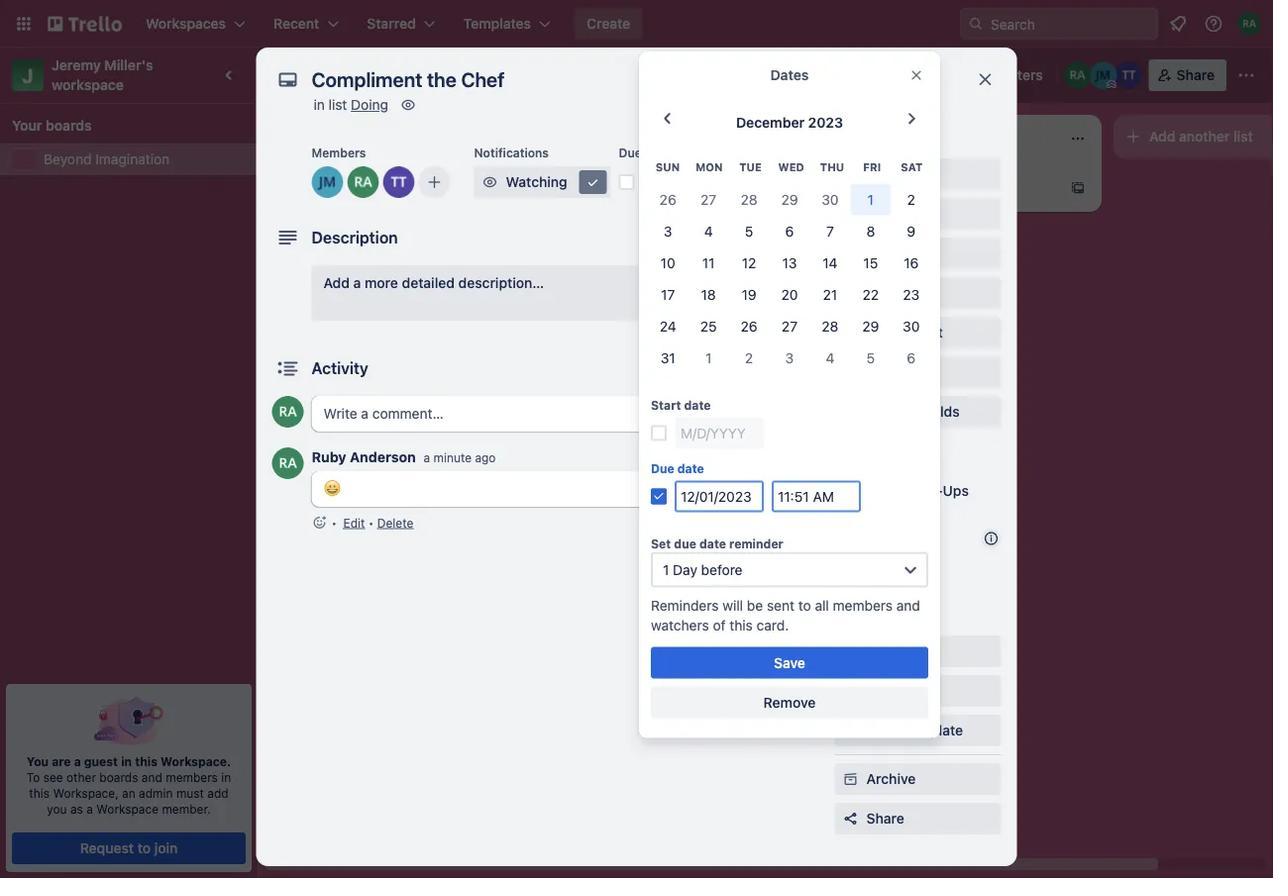 Task type: vqa. For each thing, say whether or not it's contained in the screenshot.
aladin and 40 thieves tv show inside the TEXT BOX
no



Task type: describe. For each thing, give the bounding box(es) containing it.
2 vertical spatial in
[[221, 771, 231, 785]]

1 vertical spatial members
[[867, 166, 928, 182]]

anderson
[[350, 449, 416, 466]]

cover
[[867, 364, 905, 381]]

j
[[22, 63, 33, 87]]

add left button
[[867, 564, 893, 581]]

a inside 'ruby anderson a minute ago'
[[424, 451, 430, 465]]

request to join button
[[12, 833, 246, 865]]

add left power-
[[867, 483, 893, 499]]

30 for bottommost 30 button
[[903, 318, 920, 334]]

remove
[[764, 694, 816, 711]]

1 vertical spatial 6 button
[[891, 342, 932, 374]]

this inside reminders will be sent to all members and watchers of this card.
[[730, 617, 753, 634]]

jeremy
[[52, 57, 101, 73]]

0 horizontal spatial terry turtle (terryturtle) image
[[383, 166, 415, 198]]

9 button
[[891, 215, 932, 247]]

guest
[[84, 755, 118, 769]]

to for card
[[861, 138, 873, 152]]

add down fri
[[872, 180, 898, 196]]

add members to card image
[[427, 172, 442, 192]]

show details
[[722, 360, 805, 377]]

1 inside button
[[680, 174, 686, 190]]

ruby anderson (rubyanderson7) image right jeremy miller (jeremymiller198) icon
[[781, 250, 805, 273]]

color: purple, title: none image
[[289, 385, 329, 393]]

button
[[896, 564, 940, 581]]

save
[[774, 655, 806, 671]]

card.
[[757, 617, 789, 634]]

0 horizontal spatial add a card button
[[277, 506, 499, 537]]

labels link
[[835, 198, 1001, 230]]

members inside you are a guest in this workspace. to see other boards and members in this workspace, an admin must add you as a workspace member.
[[166, 771, 218, 785]]

0 horizontal spatial 27 button
[[688, 184, 729, 215]]

open information menu image
[[1204, 14, 1224, 34]]

1 horizontal spatial 26 button
[[729, 310, 769, 342]]

automation image
[[937, 59, 965, 87]]

thu
[[820, 161, 845, 174]]

1 vertical spatial beyond
[[44, 151, 92, 167]]

sat
[[901, 161, 923, 174]]

beyond inside text field
[[283, 64, 347, 86]]

reminders will be sent to all members and watchers of this card.
[[651, 597, 920, 634]]

date up before
[[700, 537, 726, 551]]

1 horizontal spatial 2 button
[[891, 184, 932, 215]]

0 horizontal spatial 26 button
[[648, 184, 688, 215]]

11
[[702, 254, 715, 271]]

power-
[[896, 483, 943, 499]]

25
[[700, 318, 717, 334]]

search image
[[968, 16, 984, 32]]

sm image for checklist
[[841, 244, 861, 264]]

save button
[[651, 647, 929, 679]]

Add time text field
[[772, 481, 861, 513]]

sm image for members
[[841, 164, 861, 184]]

and inside reminders will be sent to all members and watchers of this card.
[[897, 597, 920, 614]]

1 horizontal spatial add a card button
[[559, 291, 781, 323]]

23
[[903, 286, 920, 303]]

0 vertical spatial 5
[[745, 223, 753, 239]]

workspace
[[96, 803, 159, 817]]

create for create
[[587, 15, 630, 32]]

20 button
[[769, 279, 810, 310]]

fields
[[921, 404, 960, 420]]

a left more
[[353, 275, 361, 291]]

1 up the anderson
[[380, 426, 386, 439]]

a right "are"
[[74, 755, 81, 769]]

add
[[207, 787, 229, 801]]

Mark due date as complete checkbox
[[619, 174, 635, 190]]

sm image for watching
[[480, 172, 500, 192]]

make
[[867, 723, 902, 739]]

more
[[365, 275, 398, 291]]

0 vertical spatial 26
[[660, 191, 677, 207]]

chef
[[676, 227, 707, 244]]

1 vertical spatial 27 button
[[769, 310, 810, 342]]

19
[[742, 286, 757, 303]]

sm image for archive
[[841, 770, 861, 790]]

1 down 'create instagram' at the left of page
[[341, 426, 346, 439]]

dates inside button
[[867, 285, 905, 301]]

jeremy miller (jeremymiller198) image
[[753, 250, 777, 273]]

notifications
[[474, 146, 549, 160]]

edit link
[[343, 516, 365, 530]]

add left edit
[[309, 513, 335, 530]]

1 vertical spatial 29 button
[[851, 310, 891, 342]]

must
[[176, 787, 204, 801]]

1 vertical spatial due
[[651, 462, 675, 476]]

workspace,
[[53, 787, 119, 801]]

a down sat
[[902, 180, 910, 196]]

1 vertical spatial in
[[121, 755, 132, 769]]

1 horizontal spatial jeremy miller (jeremymiller198) image
[[1090, 61, 1117, 89]]

14
[[823, 254, 838, 271]]

add down dec 1 checkbox
[[591, 299, 617, 315]]

close popover image
[[909, 67, 925, 83]]

are
[[52, 755, 71, 769]]

31
[[661, 350, 676, 366]]

thinking
[[571, 184, 626, 200]]

delete link
[[377, 516, 414, 530]]

an
[[122, 787, 135, 801]]

ruby anderson a minute ago
[[312, 449, 496, 466]]

0 horizontal spatial 4 button
[[688, 215, 729, 247]]

21 button
[[810, 279, 851, 310]]

member.
[[162, 803, 211, 817]]

30 for the leftmost 30 button
[[822, 191, 839, 207]]

create from template… image for add a card button to the middle
[[789, 299, 805, 315]]

add another list
[[1149, 128, 1253, 145]]

cover link
[[835, 357, 1001, 388]]

labels
[[867, 206, 910, 222]]

to
[[27, 771, 40, 785]]

1 horizontal spatial terry turtle (terryturtle) image
[[1115, 61, 1143, 89]]

sm image for make template
[[841, 721, 861, 741]]

admin
[[139, 787, 173, 801]]

25 button
[[688, 310, 729, 342]]

17
[[661, 286, 675, 303]]

Search field
[[984, 9, 1157, 39]]

dec for dec 1
[[595, 255, 617, 269]]

1 horizontal spatial 28 button
[[810, 310, 851, 342]]

2 m/d/yyyy text field from the top
[[675, 481, 764, 513]]

miller's
[[104, 57, 153, 73]]

7
[[826, 223, 834, 239]]

0 vertical spatial in
[[314, 97, 325, 113]]

add power-ups
[[867, 483, 969, 499]]

custom fields
[[867, 404, 960, 420]]

ruby anderson (rubyanderson7) image up description
[[347, 166, 379, 198]]

7 button
[[810, 215, 851, 247]]

0 vertical spatial 3 button
[[648, 215, 688, 247]]

wed
[[778, 161, 804, 174]]

0 vertical spatial members
[[312, 146, 366, 160]]

copy link
[[835, 676, 1001, 708]]

your
[[12, 117, 42, 134]]

to inside reminders will be sent to all members and watchers of this card.
[[798, 597, 811, 614]]

customize views image
[[632, 65, 652, 85]]

request to join
[[80, 841, 178, 857]]

copy
[[867, 683, 901, 700]]

create button
[[575, 8, 642, 40]]

date up sun
[[645, 146, 671, 160]]

1 vertical spatial 5 button
[[851, 342, 891, 374]]

19 button
[[729, 279, 769, 310]]

2 horizontal spatial add a card
[[872, 180, 942, 196]]

boards inside you are a guest in this workspace. to see other boards and members in this workspace, an admin must add you as a workspace member.
[[99, 771, 138, 785]]

sm image for move
[[841, 642, 861, 662]]

1 vertical spatial 28
[[822, 318, 839, 334]]

10 button
[[648, 247, 688, 279]]

0 vertical spatial 6
[[785, 223, 794, 239]]

before
[[701, 562, 743, 578]]

beyond imagination inside text field
[[283, 64, 452, 86]]

0 vertical spatial list
[[329, 97, 347, 113]]

move link
[[835, 636, 1001, 668]]

1 horizontal spatial 4 button
[[810, 342, 851, 374]]

20
[[781, 286, 798, 303]]

sun
[[656, 161, 680, 174]]

set
[[651, 537, 671, 551]]

mon
[[696, 161, 723, 174]]

1 horizontal spatial 6
[[907, 350, 916, 366]]

14 button
[[810, 247, 851, 279]]

sm image right doing
[[398, 95, 418, 115]]

21
[[823, 286, 838, 303]]

0 horizontal spatial due
[[619, 146, 642, 160]]

0 horizontal spatial share button
[[835, 804, 1001, 835]]

0 horizontal spatial 29 button
[[769, 184, 810, 215]]

1 horizontal spatial this
[[135, 755, 158, 769]]

create instagram link
[[289, 397, 519, 417]]

0 vertical spatial 1 button
[[851, 184, 891, 215]]

0 vertical spatial dates
[[771, 67, 809, 83]]

instagram
[[336, 398, 399, 415]]

add a card for add a card button to the left
[[309, 513, 380, 530]]

1 vertical spatial 1 button
[[688, 342, 729, 374]]

1 vertical spatial due date
[[651, 462, 704, 476]]

1 vertical spatial 29
[[862, 318, 879, 334]]

reminder
[[729, 537, 784, 551]]

delete
[[377, 516, 414, 530]]

1 vertical spatial terry turtle (terryturtle) image
[[499, 421, 523, 444]]

compliment the chef
[[571, 227, 707, 244]]

filters button
[[973, 59, 1049, 91]]

1 horizontal spatial share button
[[1149, 59, 1227, 91]]

sm image for labels
[[841, 204, 861, 224]]

set due date reminder
[[651, 537, 784, 551]]

1 vertical spatial 30 button
[[891, 310, 932, 342]]

0 horizontal spatial 30 button
[[810, 184, 851, 215]]

doing
[[351, 97, 388, 113]]

11 button
[[688, 247, 729, 279]]

ups
[[943, 483, 969, 499]]

11:51
[[707, 174, 739, 190]]

17 button
[[648, 279, 688, 310]]

Write a comment text field
[[312, 396, 819, 432]]



Task type: locate. For each thing, give the bounding box(es) containing it.
sm image inside watching button
[[480, 172, 500, 192]]

members inside reminders will be sent to all members and watchers of this card.
[[833, 597, 893, 614]]

sm image left archive
[[841, 770, 861, 790]]

add a more detailed description…
[[324, 275, 544, 291]]

sm image inside archive link
[[841, 770, 861, 790]]

0 horizontal spatial boards
[[46, 117, 92, 134]]

0 horizontal spatial beyond imagination
[[44, 151, 170, 167]]

0 horizontal spatial 28 button
[[729, 184, 769, 215]]

1 inside checkbox
[[620, 255, 626, 269]]

in list doing
[[314, 97, 388, 113]]

beyond imagination up doing link
[[283, 64, 452, 86]]

1 down the
[[659, 255, 665, 269]]

add up thu
[[835, 138, 858, 152]]

jeremy miller (jeremymiller198) image
[[1090, 61, 1117, 89], [312, 166, 343, 198]]

your boards
[[12, 117, 92, 134]]

add power-ups link
[[835, 476, 1001, 507]]

due up mark due date as complete checkbox
[[619, 146, 642, 160]]

1 horizontal spatial 27
[[782, 318, 798, 334]]

4 button
[[688, 215, 729, 247], [810, 342, 851, 374]]

0 vertical spatial 2 button
[[891, 184, 932, 215]]

1 vertical spatial share
[[867, 811, 905, 827]]

sm image left fri
[[841, 164, 861, 184]]

you
[[27, 755, 49, 769]]

members
[[312, 146, 366, 160], [867, 166, 928, 182]]

M/D/YYYY text field
[[675, 417, 764, 449], [675, 481, 764, 513]]

5
[[745, 223, 753, 239], [867, 350, 875, 366]]

sm image left 15
[[841, 244, 861, 264]]

show
[[722, 360, 758, 377]]

0 vertical spatial 2
[[907, 191, 916, 207]]

ruby anderson (rubyanderson7) image down color: purple, title: none image on the top left
[[272, 396, 304, 428]]

0 horizontal spatial 29
[[781, 191, 798, 207]]

26 down sun
[[660, 191, 677, 207]]

1 vertical spatial 28 button
[[810, 310, 851, 342]]

dec
[[651, 174, 676, 190], [595, 255, 617, 269]]

sm image
[[398, 95, 418, 115], [841, 164, 861, 184], [480, 172, 500, 192], [841, 204, 861, 224]]

date right the start
[[684, 399, 711, 413]]

beyond up in list doing at the left top of the page
[[283, 64, 347, 86]]

due down the start
[[651, 462, 675, 476]]

1 horizontal spatial 30
[[903, 318, 920, 334]]

0 horizontal spatial this
[[29, 787, 50, 801]]

0 horizontal spatial beyond
[[44, 151, 92, 167]]

4 button up "11"
[[688, 215, 729, 247]]

imagination inside beyond imagination text field
[[352, 64, 452, 86]]

0 vertical spatial 4 button
[[688, 215, 729, 247]]

power ups image
[[909, 67, 925, 83]]

0 horizontal spatial 3
[[664, 223, 672, 239]]

1 horizontal spatial terry turtle (terryturtle) image
[[725, 250, 749, 273]]

0 vertical spatial beyond imagination
[[283, 64, 452, 86]]

to left all
[[798, 597, 811, 614]]

compliment
[[571, 227, 648, 244]]

23 button
[[891, 279, 932, 310]]

share
[[1177, 67, 1215, 83], [867, 811, 905, 827]]

0 vertical spatial 27
[[701, 191, 717, 207]]

jeremy miller (jeremymiller198) image up description
[[312, 166, 343, 198]]

29 down the wed
[[781, 191, 798, 207]]

1 horizontal spatial create from template… image
[[1070, 180, 1086, 196]]

beyond imagination link
[[44, 150, 246, 169]]

29
[[781, 191, 798, 207], [862, 318, 879, 334]]

and down "add button" at bottom
[[897, 597, 920, 614]]

beyond imagination down your boards with 1 items element
[[44, 151, 170, 167]]

1 button down 25
[[688, 342, 729, 374]]

0 vertical spatial create
[[587, 15, 630, 32]]

Dec 1 checkbox
[[571, 250, 631, 273]]

3 for the bottom the "3" button
[[785, 350, 794, 366]]

workspace
[[52, 77, 124, 93]]

in up add
[[221, 771, 231, 785]]

30 button down 23
[[891, 310, 932, 342]]

1 m/d/yyyy text field from the top
[[675, 417, 764, 449]]

29 button down 22
[[851, 310, 891, 342]]

members up 'actions'
[[833, 597, 893, 614]]

1 vertical spatial 26 button
[[729, 310, 769, 342]]

add reaction image
[[312, 513, 328, 533]]

meeting
[[338, 470, 390, 486]]

start
[[651, 399, 681, 413]]

0 horizontal spatial 27
[[701, 191, 717, 207]]

0 vertical spatial share
[[1177, 67, 1215, 83]]

sm image left 8
[[841, 204, 861, 224]]

beyond down your boards
[[44, 151, 92, 167]]

1 horizontal spatial 30 button
[[891, 310, 932, 342]]

terry turtle (terryturtle) image
[[383, 166, 415, 198], [725, 250, 749, 273]]

2 horizontal spatial add a card button
[[840, 172, 1062, 204]]

1 vertical spatial m/d/yyyy text field
[[675, 481, 764, 513]]

ruby anderson (rubyanderson7) image down search field
[[1064, 61, 1092, 89]]

0 vertical spatial imagination
[[352, 64, 452, 86]]

4 up "11"
[[704, 223, 713, 239]]

join
[[154, 841, 178, 857]]

5 button down the attachment
[[851, 342, 891, 374]]

make template link
[[835, 715, 1001, 747]]

0 vertical spatial 26 button
[[648, 184, 688, 215]]

create
[[587, 15, 630, 32], [289, 398, 332, 415]]

color: bold red, title: "thoughts" element
[[571, 170, 625, 185]]

0 vertical spatial 5 button
[[729, 215, 769, 247]]

add a more detailed description… link
[[312, 266, 819, 321]]

due
[[674, 537, 697, 551]]

a left "17" button
[[620, 299, 628, 315]]

show menu image
[[1237, 65, 1257, 85]]

0 horizontal spatial dec
[[595, 255, 617, 269]]

0 horizontal spatial share
[[867, 811, 905, 827]]

edit
[[343, 516, 365, 530]]

share button down '0 notifications' "image"
[[1149, 59, 1227, 91]]

sm image inside copy link
[[841, 682, 861, 702]]

1 vertical spatial 6
[[907, 350, 916, 366]]

1 vertical spatial list
[[1234, 128, 1253, 145]]

to left join
[[137, 841, 151, 857]]

18
[[701, 286, 716, 303]]

list inside the "add another list" button
[[1234, 128, 1253, 145]]

this
[[730, 617, 753, 634], [135, 755, 158, 769], [29, 787, 50, 801]]

0 vertical spatial and
[[897, 597, 920, 614]]

1 horizontal spatial 3 button
[[769, 342, 810, 374]]

terry turtle (terryturtle) image left jeremy miller (jeremymiller198) icon
[[725, 250, 749, 273]]

29 down 22 button
[[862, 318, 879, 334]]

1 vertical spatial and
[[142, 771, 162, 785]]

list left doing link
[[329, 97, 347, 113]]

a minute ago link
[[424, 451, 496, 465]]

26 button down sun
[[648, 184, 688, 215]]

share button
[[1149, 59, 1227, 91], [835, 804, 1001, 835]]

sm image inside make template link
[[841, 721, 861, 741]]

the
[[652, 227, 672, 244]]

1 horizontal spatial members
[[833, 597, 893, 614]]

create instagram
[[289, 398, 399, 415]]

this down to
[[29, 787, 50, 801]]

make template
[[867, 723, 963, 739]]

0 horizontal spatial and
[[142, 771, 162, 785]]

ruby anderson (rubyanderson7) image right "open information menu" image
[[1238, 12, 1261, 36]]

30 down 23 button
[[903, 318, 920, 334]]

back to home image
[[48, 8, 122, 40]]

share button down archive link
[[835, 804, 1001, 835]]

imagination
[[352, 64, 452, 86], [95, 151, 170, 167]]

6 button down the attachment
[[891, 342, 932, 374]]

date
[[645, 146, 671, 160], [684, 399, 711, 413], [678, 462, 704, 476], [700, 537, 726, 551]]

1 vertical spatial create from template… image
[[789, 299, 805, 315]]

compliment the chef link
[[571, 226, 801, 246]]

16 button
[[891, 247, 932, 279]]

0 horizontal spatial create
[[289, 398, 332, 415]]

add button button
[[835, 557, 1001, 589]]

0 notifications image
[[1166, 12, 1190, 36]]

1 horizontal spatial 5 button
[[851, 342, 891, 374]]

fri
[[863, 161, 881, 174]]

sm image left mark due date as complete checkbox
[[583, 172, 603, 192]]

0 horizontal spatial 4
[[704, 223, 713, 239]]

sm image inside checklist link
[[841, 244, 861, 264]]

dec for dec 1 at 11:51 am
[[651, 174, 676, 190]]

1 vertical spatial 30
[[903, 318, 920, 334]]

1 horizontal spatial dec
[[651, 174, 676, 190]]

0 vertical spatial beyond
[[283, 64, 347, 86]]

to for join
[[137, 841, 151, 857]]

1 button
[[851, 184, 891, 215], [688, 342, 729, 374]]

3 for the top the "3" button
[[664, 223, 672, 239]]

primary element
[[0, 0, 1273, 48]]

2 down members link
[[907, 191, 916, 207]]

0 horizontal spatial 2
[[745, 350, 753, 366]]

28 button
[[729, 184, 769, 215], [810, 310, 851, 342]]

and inside you are a guest in this workspace. to see other boards and members in this workspace, an admin must add you as a workspace member.
[[142, 771, 162, 785]]

sm image inside labels link
[[841, 204, 861, 224]]

1 vertical spatial 2 button
[[729, 342, 769, 374]]

1 down compliment
[[620, 255, 626, 269]]

3 right show
[[785, 350, 794, 366]]

kickoff meeting link
[[289, 468, 519, 488]]

m/d/yyyy text field down start date
[[675, 417, 764, 449]]

grinning image
[[324, 480, 341, 497]]

watching button
[[474, 166, 611, 198]]

sm image for copy
[[841, 682, 861, 702]]

dec 1 at 11:51 am
[[651, 174, 764, 190]]

add a card for add a card button to the middle
[[591, 299, 661, 315]]

next month image
[[900, 107, 924, 131]]

create inside button
[[587, 15, 630, 32]]

create for create instagram
[[289, 398, 332, 415]]

star or unstar board image
[[474, 67, 490, 83]]

a right add reaction icon
[[339, 513, 347, 530]]

27 down 20 button
[[782, 318, 798, 334]]

1 left at at right
[[680, 174, 686, 190]]

imagination down your boards with 1 items element
[[95, 151, 170, 167]]

dec inside button
[[651, 174, 676, 190]]

ruby
[[312, 449, 346, 466]]

in left doing link
[[314, 97, 325, 113]]

you are a guest in this workspace. to see other boards and members in this workspace, an admin must add you as a workspace member.
[[27, 755, 231, 817]]

0 vertical spatial due date
[[619, 146, 671, 160]]

list right another
[[1234, 128, 1253, 145]]

ruby anderson (rubyanderson7) image left ruby
[[272, 448, 304, 480]]

1 horizontal spatial dates
[[867, 285, 905, 301]]

terry turtle (terryturtle) image
[[1115, 61, 1143, 89], [499, 421, 523, 444]]

1 vertical spatial 3
[[785, 350, 794, 366]]

1 horizontal spatial imagination
[[352, 64, 452, 86]]

0 vertical spatial members
[[833, 597, 893, 614]]

30
[[822, 191, 839, 207], [903, 318, 920, 334]]

1 down fri
[[868, 191, 874, 207]]

to inside request to join button
[[137, 841, 151, 857]]

terry turtle (terryturtle) image left add members to card image
[[383, 166, 415, 198]]

0 horizontal spatial 3 button
[[648, 215, 688, 247]]

0 horizontal spatial 5
[[745, 223, 753, 239]]

sm image down notifications
[[480, 172, 500, 192]]

1 vertical spatial 3 button
[[769, 342, 810, 374]]

boards right your in the left of the page
[[46, 117, 92, 134]]

1 horizontal spatial beyond
[[283, 64, 347, 86]]

31 button
[[648, 342, 688, 374]]

1 horizontal spatial 3
[[785, 350, 794, 366]]

sent
[[767, 597, 795, 614]]

2 horizontal spatial in
[[314, 97, 325, 113]]

start date
[[651, 399, 711, 413]]

3 left chef
[[664, 223, 672, 239]]

15 button
[[851, 247, 891, 279]]

this down will at the bottom of page
[[730, 617, 753, 634]]

3 button right show
[[769, 342, 810, 374]]

date down start date
[[678, 462, 704, 476]]

0 horizontal spatial 30
[[822, 191, 839, 207]]

6 button
[[769, 215, 810, 247], [891, 342, 932, 374]]

ruby anderson (rubyanderson7) image inside 'primary' element
[[1238, 12, 1261, 36]]

jeremy miller's workspace
[[52, 57, 157, 93]]

beyond
[[283, 64, 347, 86], [44, 151, 92, 167]]

your boards with 1 items element
[[12, 114, 236, 138]]

request
[[80, 841, 134, 857]]

template
[[905, 723, 963, 739]]

None text field
[[302, 61, 956, 97]]

1 vertical spatial imagination
[[95, 151, 170, 167]]

members up must
[[166, 771, 218, 785]]

30 button up 7
[[810, 184, 851, 215]]

5 button
[[729, 215, 769, 247], [851, 342, 891, 374]]

1 horizontal spatial 29
[[862, 318, 879, 334]]

create from template… image for add a card button to the top
[[1070, 180, 1086, 196]]

all
[[815, 597, 829, 614]]

0 vertical spatial to
[[861, 138, 873, 152]]

6
[[785, 223, 794, 239], [907, 350, 916, 366]]

24
[[660, 318, 676, 334]]

28 down the am
[[741, 191, 758, 207]]

activity
[[312, 359, 369, 378]]

sm image inside move link
[[841, 642, 861, 662]]

other
[[66, 771, 96, 785]]

1 vertical spatial add a card
[[591, 299, 661, 315]]

1 button up 8
[[851, 184, 891, 215]]

0 vertical spatial 28 button
[[729, 184, 769, 215]]

reminders
[[651, 597, 719, 614]]

edit • delete
[[343, 516, 414, 530]]

1 vertical spatial 5
[[867, 350, 875, 366]]

of
[[713, 617, 726, 634]]

2 left details
[[745, 350, 753, 366]]

you
[[47, 803, 67, 817]]

1 left day
[[663, 562, 669, 578]]

27 for leftmost 27 button
[[701, 191, 717, 207]]

1 vertical spatial 26
[[741, 318, 758, 334]]

sm image
[[583, 172, 603, 192], [841, 244, 861, 264], [841, 642, 861, 662], [841, 682, 861, 702], [841, 721, 861, 741], [841, 770, 861, 790]]

24 button
[[648, 310, 688, 342]]

5 up 12
[[745, 223, 753, 239]]

0 horizontal spatial 6 button
[[769, 215, 810, 247]]

jeremy miller (jeremymiller198) image down search field
[[1090, 61, 1117, 89]]

1 horizontal spatial beyond imagination
[[283, 64, 452, 86]]

28 down 21 button
[[822, 318, 839, 334]]

sm image inside members link
[[841, 164, 861, 184]]

add left more
[[324, 275, 350, 291]]

create from template… image
[[1070, 180, 1086, 196], [789, 299, 805, 315]]

28 button down 21
[[810, 310, 851, 342]]

29 button
[[769, 184, 810, 215], [851, 310, 891, 342]]

0 vertical spatial share button
[[1149, 59, 1227, 91]]

1 day before
[[663, 562, 743, 578]]

2 for the rightmost the 2 button
[[907, 191, 916, 207]]

3 button up the 10
[[648, 215, 688, 247]]

sm image inside watching button
[[583, 172, 603, 192]]

5 button up 12
[[729, 215, 769, 247]]

0 horizontal spatial members
[[312, 146, 366, 160]]

show details link
[[710, 353, 817, 384]]

due
[[619, 146, 642, 160], [651, 462, 675, 476]]

Board name text field
[[273, 59, 462, 91]]

8 button
[[851, 215, 891, 247]]

26 down 19 button
[[741, 318, 758, 334]]

day
[[673, 562, 698, 578]]

1 horizontal spatial 2
[[907, 191, 916, 207]]

december 2023
[[736, 114, 843, 131]]

6 down attachment button
[[907, 350, 916, 366]]

1 horizontal spatial 26
[[741, 318, 758, 334]]

dec 1 at 11:51 am button
[[639, 166, 796, 198]]

27 down dec 1 at 11:51 am on the top
[[701, 191, 717, 207]]

30 button
[[810, 184, 851, 215], [891, 310, 932, 342]]

attachment
[[867, 325, 943, 341]]

m/d/yyyy text field up set due date reminder
[[675, 481, 764, 513]]

27 for bottommost 27 button
[[782, 318, 798, 334]]

0 horizontal spatial 28
[[741, 191, 758, 207]]

members up labels
[[867, 166, 928, 182]]

1 down 25 button
[[706, 350, 712, 366]]

share down archive
[[867, 811, 905, 827]]

•
[[368, 516, 374, 530]]

30 down thu
[[822, 191, 839, 207]]

0 horizontal spatial jeremy miller (jeremymiller198) image
[[312, 166, 343, 198]]

0 horizontal spatial imagination
[[95, 151, 170, 167]]

27 button
[[688, 184, 729, 215], [769, 310, 810, 342]]

1 vertical spatial beyond imagination
[[44, 151, 170, 167]]

1 horizontal spatial 28
[[822, 318, 839, 334]]

4 right details
[[826, 350, 835, 366]]

imagination inside beyond imagination link
[[95, 151, 170, 167]]

imagination up doing link
[[352, 64, 452, 86]]

1 vertical spatial to
[[798, 597, 811, 614]]

0 horizontal spatial create from template… image
[[789, 299, 805, 315]]

0 vertical spatial this
[[730, 617, 753, 634]]

a right 'as'
[[86, 803, 93, 817]]

0 vertical spatial boards
[[46, 117, 92, 134]]

ruby anderson (rubyanderson7) image
[[1238, 12, 1261, 36], [1064, 61, 1092, 89], [347, 166, 379, 198], [781, 250, 805, 273], [272, 396, 304, 428], [272, 448, 304, 480]]

2 vertical spatial add a card button
[[277, 506, 499, 537]]

0 vertical spatial add a card button
[[840, 172, 1062, 204]]

0 horizontal spatial 1 button
[[688, 342, 729, 374]]

12 button
[[729, 247, 769, 279]]

sm image left make in the bottom of the page
[[841, 721, 861, 741]]

2 for the 2 button to the bottom
[[745, 350, 753, 366]]

in
[[314, 97, 325, 113], [121, 755, 132, 769], [221, 771, 231, 785]]

and up admin
[[142, 771, 162, 785]]

1 vertical spatial 4
[[826, 350, 835, 366]]

0 horizontal spatial to
[[137, 841, 151, 857]]

last month image
[[656, 107, 680, 131]]

dec inside checkbox
[[595, 255, 617, 269]]

add left another
[[1149, 128, 1176, 145]]

in right guest
[[121, 755, 132, 769]]

dec left at at right
[[651, 174, 676, 190]]

26 button down 19
[[729, 310, 769, 342]]

kickoff meeting
[[289, 470, 390, 486]]



